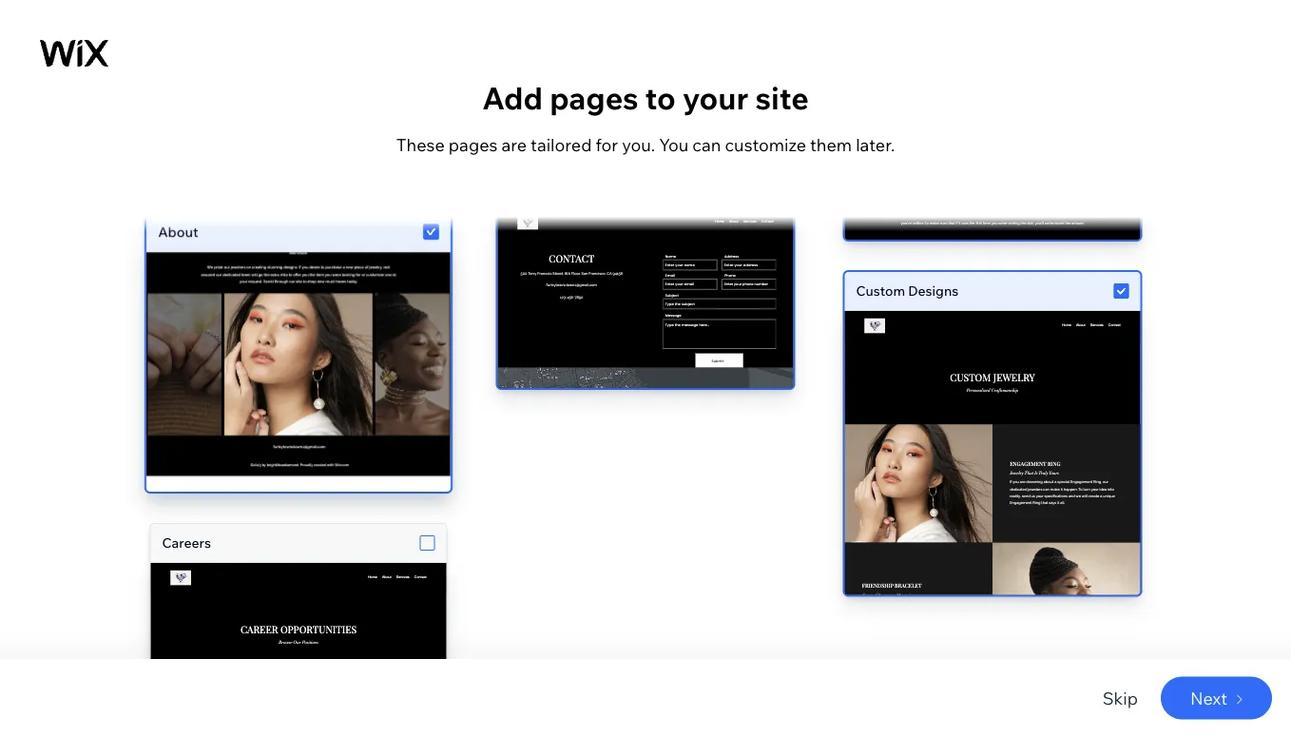 Task type: describe. For each thing, give the bounding box(es) containing it.
are
[[502, 134, 527, 155]]

careers
[[162, 534, 211, 551]]

design...
[[777, 310, 900, 349]]

custom designs
[[857, 282, 959, 299]]

these
[[396, 134, 445, 155]]

pages for are
[[449, 134, 498, 155]]

homepage
[[615, 310, 770, 349]]

site
[[756, 78, 809, 117]]

customize
[[725, 134, 807, 155]]

1 vertical spatial your
[[542, 310, 608, 349]]

pages for to
[[550, 78, 639, 117]]

later.
[[856, 134, 895, 155]]

1 horizontal spatial your
[[683, 78, 749, 117]]

designs
[[909, 282, 959, 299]]

tailored
[[531, 134, 592, 155]]

can
[[693, 134, 721, 155]]

about
[[159, 224, 199, 241]]

add
[[482, 78, 543, 117]]

you.
[[622, 134, 656, 155]]



Task type: vqa. For each thing, say whether or not it's contained in the screenshot.
YOU.
yes



Task type: locate. For each thing, give the bounding box(es) containing it.
to
[[645, 78, 676, 117]]

next
[[1191, 687, 1228, 709]]

0 horizontal spatial your
[[542, 310, 608, 349]]

preparing
[[391, 310, 535, 349]]

for
[[596, 134, 618, 155]]

custom
[[857, 282, 906, 299]]

preparing your homepage design...
[[391, 310, 900, 349]]

0 vertical spatial pages
[[550, 78, 639, 117]]

skip
[[1103, 687, 1139, 709]]

0 vertical spatial your
[[683, 78, 749, 117]]

your
[[683, 78, 749, 117], [542, 310, 608, 349]]

0 horizontal spatial pages
[[449, 134, 498, 155]]

pages left the are
[[449, 134, 498, 155]]

home
[[72, 55, 110, 72]]

pages up for
[[550, 78, 639, 117]]

add pages to your site
[[482, 78, 809, 117]]

1 horizontal spatial pages
[[550, 78, 639, 117]]

these pages are tailored for you. you can customize them later.
[[396, 134, 895, 155]]

you
[[659, 134, 689, 155]]

them
[[810, 134, 852, 155]]

1 vertical spatial pages
[[449, 134, 498, 155]]

pages
[[550, 78, 639, 117], [449, 134, 498, 155]]



